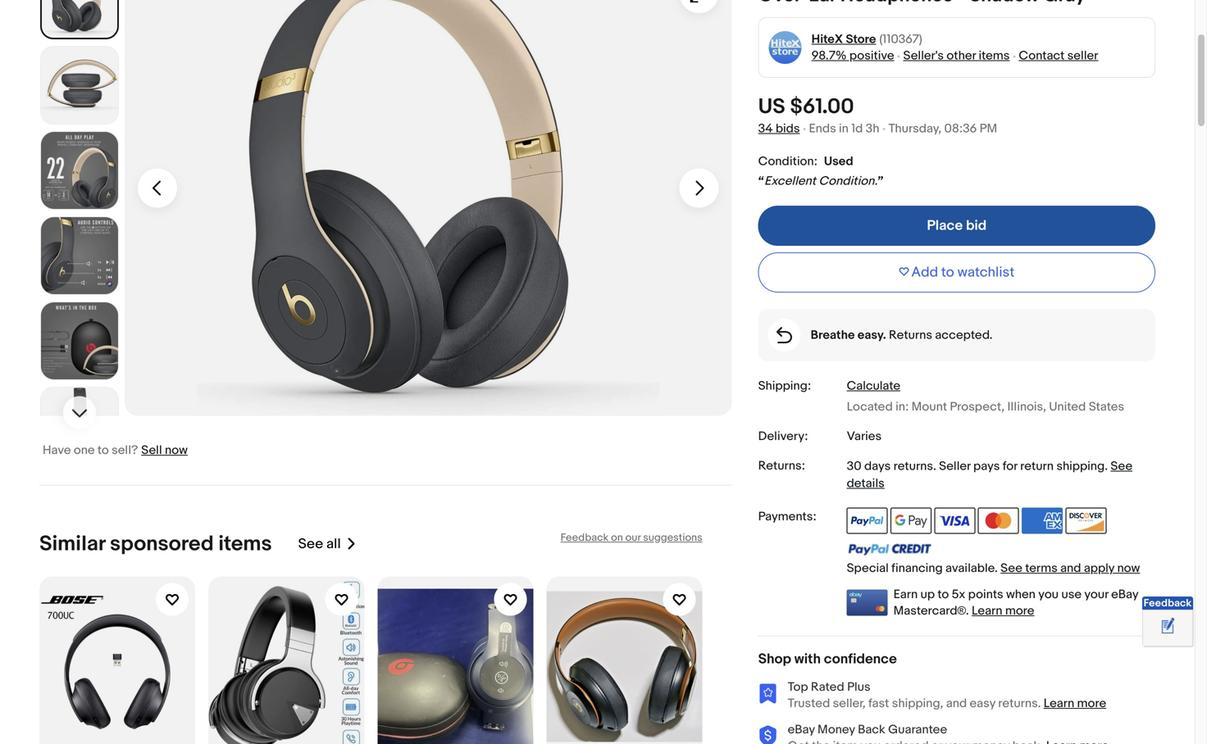 Task type: locate. For each thing, give the bounding box(es) containing it.
0 vertical spatial feedback
[[561, 532, 609, 545]]

shipping,
[[892, 697, 943, 712]]

return
[[1020, 459, 1054, 474]]

1 vertical spatial learn
[[1044, 697, 1074, 712]]

shop
[[758, 651, 791, 668]]

1 horizontal spatial ebay
[[1111, 588, 1138, 602]]

0 vertical spatial with details__icon image
[[777, 327, 792, 344]]

0 horizontal spatial feedback
[[561, 532, 609, 545]]

with details__icon image left breathe
[[777, 327, 792, 344]]

see details link
[[847, 459, 1133, 491]]

items left see all text box
[[218, 532, 272, 557]]

1 vertical spatial now
[[1117, 561, 1140, 576]]

to
[[941, 264, 954, 281], [98, 443, 109, 458], [938, 588, 949, 602]]

seller,
[[833, 697, 866, 712]]

thursday,
[[888, 121, 942, 136]]

suggestions
[[643, 532, 702, 545]]

ebay inside earn up to 5x points when you use your ebay mastercard®.
[[1111, 588, 1138, 602]]

american express image
[[1022, 508, 1063, 534]]

5x
[[952, 588, 965, 602]]

all
[[326, 536, 341, 553]]

1 vertical spatial feedback
[[1144, 597, 1192, 610]]

1 vertical spatial to
[[98, 443, 109, 458]]

0 horizontal spatial items
[[218, 532, 272, 557]]

feedback right your
[[1144, 597, 1192, 610]]

1 horizontal spatial and
[[1060, 561, 1081, 576]]

"
[[878, 174, 884, 189]]

top
[[788, 680, 808, 695]]

with details__icon image left top
[[758, 683, 778, 704]]

0 horizontal spatial learn more link
[[972, 604, 1034, 619]]

0 vertical spatial now
[[165, 443, 188, 458]]

1 vertical spatial and
[[946, 697, 967, 712]]

beats studio3 wireless noise cancelling over-ear headphones - shadow gray - picture 1 of 8 image
[[125, 0, 732, 416]]

on
[[611, 532, 623, 545]]

see inside 'see details'
[[1111, 459, 1133, 474]]

visa image
[[934, 508, 975, 534]]

0 vertical spatial items
[[979, 48, 1010, 63]]

place
[[927, 217, 963, 235]]

1 horizontal spatial see
[[1001, 561, 1023, 576]]

see details
[[847, 459, 1133, 491]]

items right other
[[979, 48, 1010, 63]]

1 horizontal spatial feedback
[[1144, 597, 1192, 610]]

guarantee
[[888, 723, 947, 738]]

with
[[794, 651, 821, 668]]

ends
[[809, 121, 836, 136]]

98.7% positive
[[812, 48, 894, 63]]

1 . from the left
[[933, 459, 936, 474]]

1 horizontal spatial .
[[1105, 459, 1108, 474]]

available.
[[946, 561, 998, 576]]

1 vertical spatial learn more link
[[1044, 697, 1106, 712]]

feedback left "on"
[[561, 532, 609, 545]]

plus
[[847, 680, 871, 695]]

0 vertical spatial learn more link
[[972, 604, 1034, 619]]

when
[[1006, 588, 1036, 602]]

pays
[[973, 459, 1000, 474]]

more inside the top rated plus trusted seller, fast shipping, and easy returns. learn more
[[1077, 697, 1106, 712]]

0 vertical spatial learn
[[972, 604, 1002, 619]]

ebay right your
[[1111, 588, 1138, 602]]

trusted
[[788, 697, 830, 712]]

one
[[74, 443, 95, 458]]

discover image
[[1066, 508, 1107, 534]]

with details__icon image for breathe
[[777, 327, 792, 344]]

2 vertical spatial to
[[938, 588, 949, 602]]

1 horizontal spatial items
[[979, 48, 1010, 63]]

seller
[[939, 459, 971, 474]]

details
[[847, 477, 885, 491]]

now right sell
[[165, 443, 188, 458]]

. up discover image
[[1105, 459, 1108, 474]]

place bid link
[[758, 206, 1155, 246]]

98.7% positive link
[[812, 48, 894, 63]]

2 horizontal spatial see
[[1111, 459, 1133, 474]]

0 horizontal spatial .
[[933, 459, 936, 474]]

mastercard®.
[[894, 604, 969, 619]]

1 horizontal spatial learn more link
[[1044, 697, 1106, 712]]

learn down points
[[972, 604, 1002, 619]]

condition:
[[758, 154, 818, 169]]

returns
[[894, 459, 933, 474]]

and up use
[[1060, 561, 1081, 576]]

1 horizontal spatial learn
[[1044, 697, 1074, 712]]

prospect,
[[950, 400, 1005, 415]]

store
[[846, 32, 876, 47]]

see right shipping
[[1111, 459, 1133, 474]]

learn more link down points
[[972, 604, 1034, 619]]

feedback
[[561, 532, 609, 545], [1144, 597, 1192, 610]]

1 vertical spatial see
[[298, 536, 323, 553]]

ebay
[[1111, 588, 1138, 602], [788, 723, 815, 738]]

more down "when"
[[1005, 604, 1034, 619]]

to inside earn up to 5x points when you use your ebay mastercard®.
[[938, 588, 949, 602]]

picture 3 of 8 image
[[41, 132, 118, 209]]

to left 5x
[[938, 588, 949, 602]]

learn more link right returns.
[[1044, 697, 1106, 712]]

1 vertical spatial more
[[1077, 697, 1106, 712]]

1 horizontal spatial more
[[1077, 697, 1106, 712]]

08:36
[[944, 121, 977, 136]]

states
[[1089, 400, 1124, 415]]

0 vertical spatial ebay
[[1111, 588, 1138, 602]]

see all
[[298, 536, 341, 553]]

34 bids
[[758, 121, 800, 136]]

paypal image
[[847, 508, 888, 534]]

more right returns.
[[1077, 697, 1106, 712]]

items for similar sponsored items
[[218, 532, 272, 557]]

2 . from the left
[[1105, 459, 1108, 474]]

easy
[[970, 697, 995, 712]]

learn more link
[[972, 604, 1034, 619], [1044, 697, 1106, 712]]

learn right returns.
[[1044, 697, 1074, 712]]

1 horizontal spatial now
[[1117, 561, 1140, 576]]

with details__icon image left money
[[758, 726, 778, 745]]

top rated plus trusted seller, fast shipping, and easy returns. learn more
[[788, 680, 1106, 712]]

0 vertical spatial to
[[941, 264, 954, 281]]

sell
[[141, 443, 162, 458]]

0 vertical spatial see
[[1111, 459, 1133, 474]]

see left all
[[298, 536, 323, 553]]

0 horizontal spatial more
[[1005, 604, 1034, 619]]

see up "when"
[[1001, 561, 1023, 576]]

1 vertical spatial with details__icon image
[[758, 683, 778, 704]]

seller's
[[903, 48, 944, 63]]

0 vertical spatial more
[[1005, 604, 1034, 619]]

to right "one"
[[98, 443, 109, 458]]

points
[[968, 588, 1003, 602]]

98.7%
[[812, 48, 847, 63]]

0 horizontal spatial and
[[946, 697, 967, 712]]

See all text field
[[298, 536, 341, 553]]

mount
[[912, 400, 947, 415]]

ebay down trusted
[[788, 723, 815, 738]]

thursday, 08:36 pm
[[888, 121, 997, 136]]

money
[[818, 723, 855, 738]]

1 vertical spatial items
[[218, 532, 272, 557]]

0 horizontal spatial ebay
[[788, 723, 815, 738]]

with details__icon image
[[777, 327, 792, 344], [758, 683, 778, 704], [758, 726, 778, 745]]

ebay money back guarantee
[[788, 723, 947, 738]]

shipping
[[1057, 459, 1105, 474]]

(110367)
[[879, 32, 922, 47]]

. left seller
[[933, 459, 936, 474]]

confidence
[[824, 651, 897, 668]]

30 days returns . seller pays for return shipping .
[[847, 459, 1111, 474]]

illinois,
[[1007, 400, 1046, 415]]

google pay image
[[891, 508, 932, 534]]

calculate
[[847, 379, 900, 394]]

and left easy
[[946, 697, 967, 712]]

to right add
[[941, 264, 954, 281]]

items
[[979, 48, 1010, 63], [218, 532, 272, 557]]

now right apply
[[1117, 561, 1140, 576]]

0 horizontal spatial see
[[298, 536, 323, 553]]

now
[[165, 443, 188, 458], [1117, 561, 1140, 576]]



Task type: describe. For each thing, give the bounding box(es) containing it.
condition.
[[819, 174, 878, 189]]

contact seller
[[1019, 48, 1098, 63]]

see all link
[[298, 532, 357, 557]]

special financing available. see terms and apply now
[[847, 561, 1140, 576]]

earn
[[894, 588, 918, 602]]

items for seller's other items
[[979, 48, 1010, 63]]

hitex store image
[[768, 31, 802, 64]]

add
[[911, 264, 938, 281]]

picture 5 of 8 image
[[41, 303, 118, 380]]

picture 2 of 8 image
[[41, 47, 118, 124]]

calculate located in: mount prospect, illinois, united states
[[847, 379, 1124, 415]]

similar sponsored items
[[39, 532, 272, 557]]

for
[[1003, 459, 1018, 474]]

back
[[858, 723, 885, 738]]

returns:
[[758, 459, 805, 474]]

used
[[824, 154, 853, 169]]

bid
[[966, 217, 987, 235]]

varies
[[847, 429, 882, 444]]

united
[[1049, 400, 1086, 415]]

paypal credit image
[[847, 543, 932, 556]]

your
[[1084, 588, 1108, 602]]

returns.
[[998, 697, 1041, 712]]

have one to sell? sell now
[[43, 443, 188, 458]]

hitex
[[812, 32, 843, 47]]

0 vertical spatial and
[[1060, 561, 1081, 576]]

to for have one to sell? sell now
[[98, 443, 109, 458]]

and inside the top rated plus trusted seller, fast shipping, and easy returns. learn more
[[946, 697, 967, 712]]

our
[[625, 532, 641, 545]]

earn up to 5x points when you use your ebay mastercard®.
[[894, 588, 1138, 619]]

seller's other items
[[903, 48, 1010, 63]]

us $61.00
[[758, 94, 854, 120]]

in:
[[896, 400, 909, 415]]

hitex store (110367)
[[812, 32, 922, 47]]

contact
[[1019, 48, 1065, 63]]

1 vertical spatial ebay
[[788, 723, 815, 738]]

returns
[[889, 328, 932, 343]]

shipping:
[[758, 379, 811, 394]]

30
[[847, 459, 862, 474]]

picture 1 of 8 image
[[42, 0, 117, 38]]

picture 4 of 8 image
[[41, 217, 118, 294]]

shop with confidence
[[758, 651, 897, 668]]

financing
[[891, 561, 943, 576]]

see for see details
[[1111, 459, 1133, 474]]

learn more
[[972, 604, 1034, 619]]

seller's other items link
[[903, 48, 1010, 63]]

to for earn up to 5x points when you use your ebay mastercard®.
[[938, 588, 949, 602]]

$61.00
[[790, 94, 854, 120]]

feedback for feedback on our suggestions
[[561, 532, 609, 545]]

34 bids link
[[758, 121, 800, 136]]

feedback for feedback
[[1144, 597, 1192, 610]]

contact seller link
[[1019, 48, 1098, 63]]

0 horizontal spatial learn
[[972, 604, 1002, 619]]

breathe
[[811, 328, 855, 343]]

sell now link
[[141, 443, 188, 458]]

place bid
[[927, 217, 987, 235]]

condition: used " excellent condition. "
[[758, 154, 884, 189]]

2 vertical spatial with details__icon image
[[758, 726, 778, 745]]

have
[[43, 443, 71, 458]]

excellent
[[764, 174, 816, 189]]

ends in 1d 3h
[[809, 121, 879, 136]]

learn inside the top rated plus trusted seller, fast shipping, and easy returns. learn more
[[1044, 697, 1074, 712]]

see for see all
[[298, 536, 323, 553]]

easy.
[[858, 328, 886, 343]]

"
[[758, 174, 764, 189]]

feedback on our suggestions
[[561, 532, 702, 545]]

watchlist
[[957, 264, 1015, 281]]

other
[[947, 48, 976, 63]]

34
[[758, 121, 773, 136]]

similar
[[39, 532, 105, 557]]

master card image
[[978, 508, 1019, 534]]

breathe easy. returns accepted.
[[811, 328, 993, 343]]

sponsored
[[110, 532, 214, 557]]

use
[[1061, 588, 1082, 602]]

with details__icon image for top
[[758, 683, 778, 704]]

0 horizontal spatial now
[[165, 443, 188, 458]]

located
[[847, 400, 893, 415]]

positive
[[849, 48, 894, 63]]

2 vertical spatial see
[[1001, 561, 1023, 576]]

feedback on our suggestions link
[[561, 532, 702, 545]]

bids
[[776, 121, 800, 136]]

3h
[[866, 121, 879, 136]]

days
[[864, 459, 891, 474]]

up
[[921, 588, 935, 602]]

us
[[758, 94, 785, 120]]

terms
[[1025, 561, 1058, 576]]

accepted.
[[935, 328, 993, 343]]

to inside add to watchlist "link"
[[941, 264, 954, 281]]

apply
[[1084, 561, 1115, 576]]

add to watchlist link
[[758, 253, 1155, 293]]

1d
[[851, 121, 863, 136]]

payments:
[[758, 510, 816, 524]]

calculate link
[[847, 379, 900, 394]]

seller
[[1067, 48, 1098, 63]]

ebay mastercard image
[[847, 590, 888, 616]]

see terms and apply now link
[[1001, 561, 1140, 576]]

sell?
[[112, 443, 138, 458]]



